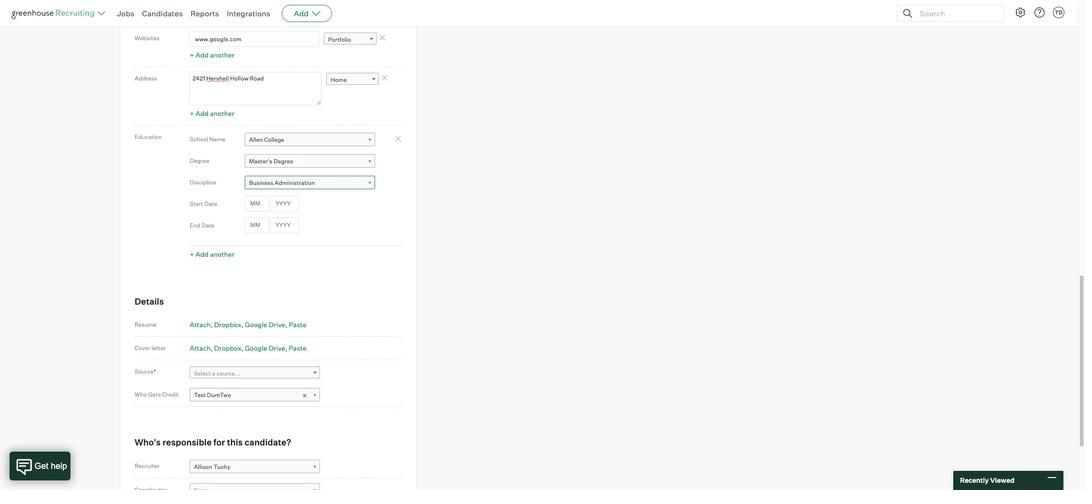 Task type: describe. For each thing, give the bounding box(es) containing it.
school name
[[190, 136, 225, 143]]

test dumtwo
[[194, 392, 231, 399]]

cover
[[135, 345, 150, 352]]

google for resume
[[245, 321, 267, 329]]

master's degree
[[249, 158, 293, 165]]

address
[[135, 75, 157, 82]]

date for start date
[[204, 200, 217, 207]]

source *
[[135, 368, 156, 375]]

reports
[[190, 9, 219, 18]]

+ add another for websites
[[190, 51, 234, 59]]

allen college
[[249, 136, 284, 143]]

responsible
[[163, 437, 212, 448]]

allison tuohy link
[[190, 460, 320, 474]]

paste for cover letter
[[289, 344, 306, 352]]

recently
[[960, 476, 989, 484]]

configure image
[[1015, 7, 1026, 18]]

source...
[[217, 370, 240, 377]]

attach for cover letter
[[190, 344, 211, 352]]

dumtwo
[[207, 392, 231, 399]]

source
[[135, 368, 154, 375]]

yyyy text field for start date
[[270, 196, 299, 212]]

drive for cover letter
[[269, 344, 285, 352]]

add button
[[282, 5, 332, 22]]

+ add another link for education
[[190, 250, 234, 258]]

portfolio
[[328, 36, 351, 43]]

attach for resume
[[190, 321, 211, 329]]

select
[[194, 370, 211, 377]]

resume
[[135, 321, 157, 328]]

credit
[[162, 391, 179, 398]]

+ add another link for address
[[190, 109, 234, 117]]

master's degree link
[[245, 154, 375, 168]]

integrations
[[227, 9, 270, 18]]

+ for education
[[190, 250, 194, 258]]

none text field inside websites element
[[190, 31, 319, 47]]

home
[[331, 76, 347, 83]]

another for portfolio
[[210, 51, 234, 59]]

add for education
[[196, 250, 209, 258]]

home link
[[326, 73, 379, 87]]

allison tuohy
[[194, 463, 230, 470]]

recruiter
[[135, 462, 160, 469]]

0 horizontal spatial media
[[152, 11, 169, 18]]

who
[[135, 391, 147, 398]]

MM text field
[[245, 196, 269, 212]]

+ add another for education
[[190, 250, 234, 258]]

dropbox for cover letter
[[214, 344, 241, 352]]

add left social
[[190, 10, 203, 18]]

business administration link
[[245, 176, 375, 190]]

yyyy text field for end date
[[270, 218, 299, 233]]

allison
[[194, 463, 212, 470]]

attach link for resume
[[190, 321, 213, 329]]

td button
[[1053, 7, 1064, 18]]

attach dropbox google drive paste for resume
[[190, 321, 306, 329]]

another inside education element
[[210, 250, 234, 258]]

business
[[249, 179, 273, 186]]

jobs link
[[117, 9, 134, 18]]

start date
[[190, 200, 217, 207]]

end
[[190, 222, 200, 229]]

test
[[194, 392, 206, 399]]

social media
[[135, 11, 169, 18]]

master's
[[249, 158, 272, 165]]

recently viewed
[[960, 476, 1014, 484]]

*
[[154, 368, 156, 375]]

td button
[[1051, 5, 1066, 20]]

+ add another link for websites
[[190, 51, 234, 59]]

0 horizontal spatial degree
[[190, 157, 209, 164]]

cover letter
[[135, 345, 166, 352]]

allen college link
[[245, 133, 375, 146]]

greenhouse recruiting image
[[11, 8, 98, 19]]

Search text field
[[917, 6, 995, 20]]

paste for resume
[[289, 321, 306, 329]]

google for cover letter
[[245, 344, 267, 352]]

td
[[1055, 9, 1063, 16]]



Task type: locate. For each thing, give the bounding box(es) containing it.
date right start
[[204, 200, 217, 207]]

add up 'school'
[[196, 109, 209, 117]]

media
[[224, 10, 243, 18], [152, 11, 169, 18]]

+ inside websites element
[[190, 51, 194, 59]]

+ down end
[[190, 250, 194, 258]]

None text field
[[190, 72, 321, 105]]

gets
[[148, 391, 161, 398]]

0 vertical spatial dropbox link
[[214, 321, 243, 329]]

date for end date
[[202, 222, 214, 229]]

3 + add another link from the top
[[190, 250, 234, 258]]

select a source... link
[[190, 366, 320, 380]]

2 dropbox from the top
[[214, 344, 241, 352]]

add up websites element
[[294, 9, 309, 18]]

a
[[212, 370, 215, 377]]

integrations link
[[227, 9, 270, 18]]

drive
[[269, 321, 285, 329], [269, 344, 285, 352]]

another
[[210, 51, 234, 59], [210, 109, 234, 117], [210, 250, 234, 258]]

google
[[245, 321, 267, 329], [245, 344, 267, 352]]

who gets credit
[[135, 391, 179, 398]]

1 yyyy text field from the top
[[270, 196, 299, 212]]

0 vertical spatial attach
[[190, 321, 211, 329]]

1 vertical spatial attach
[[190, 344, 211, 352]]

dropbox for resume
[[214, 321, 241, 329]]

details
[[135, 296, 164, 307]]

add inside "popup button"
[[294, 9, 309, 18]]

2 + add another link from the top
[[190, 109, 234, 117]]

+ add another down end date
[[190, 250, 234, 258]]

3 + from the top
[[190, 250, 194, 258]]

1 google drive link from the top
[[245, 321, 287, 329]]

1 vertical spatial paste
[[289, 344, 306, 352]]

college
[[264, 136, 284, 143]]

education
[[135, 133, 162, 140]]

+ add another link down social
[[190, 51, 234, 59]]

discipline
[[190, 179, 216, 186]]

another down add social media links
[[210, 51, 234, 59]]

1 google from the top
[[245, 321, 267, 329]]

dropbox link
[[214, 321, 243, 329], [214, 344, 243, 352]]

1 vertical spatial google
[[245, 344, 267, 352]]

1 vertical spatial + add another link
[[190, 109, 234, 117]]

start
[[190, 200, 203, 207]]

attach dropbox google drive paste for cover letter
[[190, 344, 306, 352]]

add inside education element
[[196, 250, 209, 258]]

+
[[190, 51, 194, 59], [190, 109, 194, 117], [190, 250, 194, 258]]

1 dropbox link from the top
[[214, 321, 243, 329]]

business administration
[[249, 179, 315, 186]]

add for address
[[196, 109, 209, 117]]

add
[[294, 9, 309, 18], [190, 10, 203, 18], [196, 51, 209, 59], [196, 109, 209, 117], [196, 250, 209, 258]]

attach link
[[190, 321, 213, 329], [190, 344, 213, 352]]

media left links
[[224, 10, 243, 18]]

0 vertical spatial attach link
[[190, 321, 213, 329]]

dropbox link for resume
[[214, 321, 243, 329]]

0 vertical spatial date
[[204, 200, 217, 207]]

paste link for cover letter
[[289, 344, 306, 352]]

candidates
[[142, 9, 183, 18]]

1 vertical spatial paste link
[[289, 344, 306, 352]]

1 paste link from the top
[[289, 321, 306, 329]]

1 attach from the top
[[190, 321, 211, 329]]

1 dropbox from the top
[[214, 321, 241, 329]]

2 attach from the top
[[190, 344, 211, 352]]

this
[[227, 437, 243, 448]]

yyyy text field right mm text field
[[270, 218, 299, 233]]

2 drive from the top
[[269, 344, 285, 352]]

social
[[135, 11, 151, 18]]

3 + add another from the top
[[190, 250, 234, 258]]

media right social
[[152, 11, 169, 18]]

viewed
[[990, 476, 1014, 484]]

1 vertical spatial another
[[210, 109, 234, 117]]

add social media links link
[[190, 10, 259, 18]]

1 attach link from the top
[[190, 321, 213, 329]]

1 horizontal spatial media
[[224, 10, 243, 18]]

1 vertical spatial attach dropbox google drive paste
[[190, 344, 306, 352]]

0 vertical spatial + add another link
[[190, 51, 234, 59]]

drive for resume
[[269, 321, 285, 329]]

google drive link for cover letter
[[245, 344, 287, 352]]

1 vertical spatial yyyy text field
[[270, 218, 299, 233]]

paste
[[289, 321, 306, 329], [289, 344, 306, 352]]

0 vertical spatial dropbox
[[214, 321, 241, 329]]

2 google from the top
[[245, 344, 267, 352]]

who's
[[135, 437, 161, 448]]

1 + add another from the top
[[190, 51, 234, 59]]

paste link for resume
[[289, 321, 306, 329]]

yyyy text field down the business administration
[[270, 196, 299, 212]]

0 vertical spatial +
[[190, 51, 194, 59]]

select a source...
[[194, 370, 240, 377]]

attach
[[190, 321, 211, 329], [190, 344, 211, 352]]

2 attach dropbox google drive paste from the top
[[190, 344, 306, 352]]

1 vertical spatial dropbox
[[214, 344, 241, 352]]

0 vertical spatial another
[[210, 51, 234, 59]]

+ add another inside websites element
[[190, 51, 234, 59]]

who's responsible for this candidate?
[[135, 437, 291, 448]]

1 vertical spatial +
[[190, 109, 194, 117]]

date
[[204, 200, 217, 207], [202, 222, 214, 229]]

date right end
[[202, 222, 214, 229]]

+ add another link
[[190, 51, 234, 59], [190, 109, 234, 117], [190, 250, 234, 258]]

+ add another
[[190, 51, 234, 59], [190, 109, 234, 117], [190, 250, 234, 258]]

2 another from the top
[[210, 109, 234, 117]]

add down end date
[[196, 250, 209, 258]]

paste link
[[289, 321, 306, 329], [289, 344, 306, 352]]

2 vertical spatial +
[[190, 250, 194, 258]]

add inside websites element
[[196, 51, 209, 59]]

test dumtwo link
[[190, 388, 320, 402]]

social
[[204, 10, 222, 18]]

2 + add another from the top
[[190, 109, 234, 117]]

+ for address
[[190, 109, 194, 117]]

administration
[[275, 179, 315, 186]]

+ for websites
[[190, 51, 194, 59]]

2 paste link from the top
[[289, 344, 306, 352]]

2 vertical spatial + add another link
[[190, 250, 234, 258]]

2 vertical spatial another
[[210, 250, 234, 258]]

end date
[[190, 222, 214, 229]]

dropbox link for cover letter
[[214, 344, 243, 352]]

name
[[209, 136, 225, 143]]

0 vertical spatial paste link
[[289, 321, 306, 329]]

MM text field
[[245, 218, 269, 233]]

degree down 'school'
[[190, 157, 209, 164]]

1 another from the top
[[210, 51, 234, 59]]

add social media links
[[190, 10, 259, 18]]

1 paste from the top
[[289, 321, 306, 329]]

2 + from the top
[[190, 109, 194, 117]]

1 horizontal spatial degree
[[274, 158, 293, 165]]

reports link
[[190, 9, 219, 18]]

google drive link
[[245, 321, 287, 329], [245, 344, 287, 352]]

another down end date
[[210, 250, 234, 258]]

+ down reports link
[[190, 51, 194, 59]]

jobs
[[117, 9, 134, 18]]

2 vertical spatial + add another
[[190, 250, 234, 258]]

letter
[[151, 345, 166, 352]]

+ add another up school name
[[190, 109, 234, 117]]

0 vertical spatial google drive link
[[245, 321, 287, 329]]

another for home
[[210, 109, 234, 117]]

0 vertical spatial + add another
[[190, 51, 234, 59]]

1 attach dropbox google drive paste from the top
[[190, 321, 306, 329]]

1 vertical spatial attach link
[[190, 344, 213, 352]]

0 vertical spatial drive
[[269, 321, 285, 329]]

education element
[[190, 128, 402, 261]]

0 vertical spatial attach dropbox google drive paste
[[190, 321, 306, 329]]

None text field
[[190, 31, 319, 47]]

1 + add another link from the top
[[190, 51, 234, 59]]

0 vertical spatial paste
[[289, 321, 306, 329]]

2 google drive link from the top
[[245, 344, 287, 352]]

+ add another for address
[[190, 109, 234, 117]]

2 attach link from the top
[[190, 344, 213, 352]]

degree up the business administration
[[274, 158, 293, 165]]

1 vertical spatial google drive link
[[245, 344, 287, 352]]

candidates link
[[142, 9, 183, 18]]

links
[[245, 10, 259, 18]]

another inside websites element
[[210, 51, 234, 59]]

school
[[190, 136, 208, 143]]

2 yyyy text field from the top
[[270, 218, 299, 233]]

dropbox
[[214, 321, 241, 329], [214, 344, 241, 352]]

+ add another down social
[[190, 51, 234, 59]]

1 + from the top
[[190, 51, 194, 59]]

0 vertical spatial yyyy text field
[[270, 196, 299, 212]]

YYYY text field
[[270, 196, 299, 212], [270, 218, 299, 233]]

for
[[213, 437, 225, 448]]

add for websites
[[196, 51, 209, 59]]

portfolio link
[[324, 32, 377, 46]]

2 paste from the top
[[289, 344, 306, 352]]

websites element
[[190, 31, 402, 62]]

+ add another inside education element
[[190, 250, 234, 258]]

attach link for cover letter
[[190, 344, 213, 352]]

1 vertical spatial dropbox link
[[214, 344, 243, 352]]

+ up 'school'
[[190, 109, 194, 117]]

degree
[[190, 157, 209, 164], [274, 158, 293, 165]]

allen
[[249, 136, 263, 143]]

another up name
[[210, 109, 234, 117]]

1 vertical spatial date
[[202, 222, 214, 229]]

google drive link for resume
[[245, 321, 287, 329]]

websites
[[135, 34, 159, 41]]

2 dropbox link from the top
[[214, 344, 243, 352]]

add down reports link
[[196, 51, 209, 59]]

1 drive from the top
[[269, 321, 285, 329]]

candidate?
[[245, 437, 291, 448]]

tuohy
[[214, 463, 230, 470]]

attach dropbox google drive paste
[[190, 321, 306, 329], [190, 344, 306, 352]]

3 another from the top
[[210, 250, 234, 258]]

+ add another link down end date
[[190, 250, 234, 258]]

1 vertical spatial + add another
[[190, 109, 234, 117]]

0 vertical spatial google
[[245, 321, 267, 329]]

+ add another link up school name
[[190, 109, 234, 117]]

1 vertical spatial drive
[[269, 344, 285, 352]]

+ inside education element
[[190, 250, 194, 258]]



Task type: vqa. For each thing, say whether or not it's contained in the screenshot.
first DROPBOX LINK from the bottom of the page
yes



